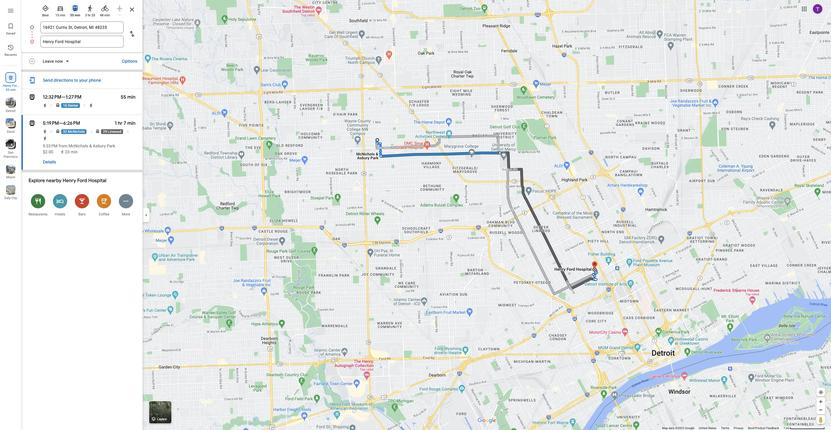 Task type: vqa. For each thing, say whether or not it's contained in the screenshot.
the bottommost 1122
no



Task type: describe. For each thing, give the bounding box(es) containing it.
min inside radio
[[104, 13, 110, 17]]

hotels
[[55, 212, 65, 216]]

min up 1 hr 7 min at the top left of page
[[127, 94, 136, 100]]

linwood
[[108, 130, 121, 134]]

product
[[755, 426, 766, 430]]

menu image
[[7, 7, 14, 14]]

ford inside directions main content
[[77, 178, 87, 184]]

3
[[85, 13, 87, 17]]

ford inside henry ford hospital
[[12, 84, 19, 88]]

now
[[55, 59, 63, 64]]

to
[[74, 78, 78, 83]]

none field starting point 16921 curtis st, detroit, mi 48235
[[43, 21, 121, 33]]

leave now button
[[40, 58, 72, 65]]

23 min
[[65, 149, 78, 154]]

0 vertical spatial mcnichols
[[68, 130, 85, 134]]

leave
[[43, 59, 54, 64]]

4
[[11, 143, 13, 147]]

recents button
[[0, 42, 21, 58]]

29 linwood
[[103, 130, 121, 134]]

hr for 3
[[88, 13, 91, 17]]

layers
[[157, 417, 167, 421]]

options
[[122, 59, 137, 64]]

 list
[[0, 0, 21, 430]]

nearby
[[46, 178, 62, 184]]

Destination Henry Ford Hospital field
[[43, 38, 121, 45]]

1 horizontal spatial , then image
[[126, 129, 130, 134]]

55 inside directions main content
[[121, 94, 126, 100]]

states
[[708, 426, 717, 430]]

google account: tyler black  
(blacklashes1000@gmail.com) image
[[813, 4, 823, 14]]

12:32 pm — 1:27 pm
[[43, 94, 81, 100]]

5:33 pm from mcnichols & asbury park $2.00
[[43, 144, 115, 154]]

1 vertical spatial walk image
[[43, 129, 47, 134]]

flights image
[[116, 5, 123, 12]]

asbury
[[93, 144, 106, 148]]

send for send product feedback
[[748, 426, 755, 430]]

5:19 pm
[[43, 120, 59, 126]]

55 inside the  list
[[6, 88, 9, 92]]

show street view coverage image
[[817, 415, 825, 424]]

Starting point 16921 Curtis St, Detroit, MI 48235 field
[[43, 24, 121, 31]]

details button
[[40, 157, 59, 167]]

send for send directions to your phone
[[43, 78, 53, 83]]

1 mi
[[784, 426, 789, 430]]

cycling image
[[101, 5, 108, 12]]

send product feedback
[[748, 426, 779, 430]]

Best radio
[[39, 2, 52, 18]]

coffee button
[[93, 190, 115, 220]]

mcnichols inside 5:33 pm from mcnichols & asbury park $2.00
[[68, 144, 88, 148]]

directions main content
[[21, 0, 143, 430]]

driving image
[[57, 5, 64, 12]]

your
[[79, 78, 88, 83]]

55 min radio
[[69, 2, 81, 18]]

2 walk image from the top
[[43, 136, 47, 141]]

5:19 pm — 6:26 pm
[[43, 120, 80, 126]]

20
[[91, 13, 95, 17]]

— for 5:19 pm
[[59, 120, 63, 126]]

min right 23 on the left of the page
[[71, 149, 78, 154]]

1 for 1 hr 7 min
[[115, 120, 117, 126]]

2 list item from the top
[[21, 36, 143, 48]]

close directions image
[[128, 6, 136, 13]]

henry inside henry ford hospital
[[3, 84, 11, 88]]

henry ford hospital
[[3, 84, 19, 92]]

15
[[55, 13, 59, 17]]

 for 12:32 pm
[[29, 93, 36, 101]]

park
[[107, 144, 115, 148]]

55 inside option
[[70, 13, 74, 17]]

hospital inside directions main content
[[88, 178, 106, 184]]

zoom out image
[[819, 408, 823, 412]]

55 min inside option
[[70, 13, 80, 17]]

bus image for 5:19 pm
[[56, 129, 60, 134]]

walking image inside 3 hr 20 option
[[86, 5, 94, 12]]

leave now option
[[43, 58, 64, 64]]

29
[[103, 130, 107, 134]]

6:26 pm
[[63, 120, 80, 126]]

map data ©2023 google
[[662, 426, 695, 430]]

12:32 pm
[[43, 94, 61, 100]]

saved
[[6, 31, 15, 35]]

min inside the  list
[[10, 88, 16, 92]]

show your location image
[[818, 390, 824, 395]]

google
[[685, 426, 695, 430]]

bars button
[[71, 190, 93, 220]]

united states
[[699, 426, 717, 430]]

4 places element
[[6, 142, 13, 147]]

daly city button
[[0, 183, 21, 201]]

recents
[[5, 53, 17, 57]]

&
[[89, 144, 92, 148]]

san
[[8, 151, 13, 155]]

explore
[[29, 178, 45, 184]]

footer inside google maps element
[[662, 426, 784, 430]]

collapse side panel image
[[143, 212, 149, 218]]

united
[[699, 426, 707, 430]]

2 for doral
[[11, 122, 13, 126]]

min right 7
[[127, 120, 136, 126]]

san francisco
[[4, 151, 18, 159]]

2 for detroit
[[11, 101, 13, 105]]

 for 5:19 pm
[[29, 119, 36, 127]]

15 min radio
[[54, 2, 67, 18]]

1 walk image from the top
[[43, 103, 47, 108]]

0 horizontal spatial , then image
[[49, 129, 54, 134]]

2 places element for detroit
[[6, 100, 13, 106]]

restaurants button
[[27, 190, 49, 220]]

bars
[[78, 212, 86, 216]]

options button
[[119, 56, 140, 67]]

7
[[124, 120, 126, 126]]

16
[[63, 103, 67, 108]]

walking image inside directions main content
[[60, 150, 65, 154]]

city
[[11, 196, 17, 200]]

detroit
[[6, 109, 16, 113]]

transit image inside 55 min option
[[72, 5, 79, 12]]

leave now
[[43, 59, 63, 64]]

united states button
[[699, 426, 717, 430]]

privacy
[[734, 426, 744, 430]]

1:27 pm
[[66, 94, 81, 100]]

send product feedback button
[[748, 426, 779, 430]]



Task type: locate. For each thing, give the bounding box(es) containing it.
doral
[[7, 130, 15, 134]]

1 vertical spatial send
[[748, 426, 755, 430]]

1 horizontal spatial 55 min
[[70, 13, 80, 17]]

©2023
[[675, 426, 684, 430]]

bus image
[[56, 103, 60, 108], [56, 129, 60, 134], [96, 129, 100, 134]]

daly city
[[4, 196, 17, 200]]

none field destination henry ford hospital
[[43, 36, 121, 48]]

1 vertical spatial 2
[[11, 122, 13, 126]]

3 hr 20
[[85, 13, 95, 17]]

55 right 15 min
[[70, 13, 74, 17]]

list item down starting point 16921 curtis st, detroit, mi 48235 field
[[21, 36, 143, 48]]

list
[[21, 21, 143, 48]]

send inside "button"
[[748, 426, 755, 430]]

$2.00
[[43, 149, 53, 154]]

min left 3
[[75, 13, 80, 17]]

0 vertical spatial 1
[[115, 120, 117, 126]]

0 vertical spatial hospital
[[5, 88, 17, 92]]

— up 16
[[61, 94, 66, 100]]

0 horizontal spatial walking image
[[60, 150, 65, 154]]

0 horizontal spatial 55
[[6, 88, 9, 92]]

henry up detroit at the left of page
[[3, 84, 11, 88]]

walking image
[[86, 5, 94, 12], [60, 150, 65, 154]]

more
[[122, 212, 130, 216]]

1 horizontal spatial , then image
[[82, 103, 87, 108]]

55 min left 3
[[70, 13, 80, 17]]

restaurants
[[29, 212, 48, 216]]

map
[[662, 426, 668, 430]]

5:33 pm
[[43, 144, 58, 148]]

bus image for 12:32 pm
[[56, 103, 60, 108]]

more button
[[115, 190, 137, 220]]

phone
[[89, 78, 101, 83]]

1 horizontal spatial ford
[[77, 178, 87, 184]]

min
[[60, 13, 65, 17], [75, 13, 80, 17], [104, 13, 110, 17], [10, 88, 16, 92], [127, 94, 136, 100], [127, 120, 136, 126], [71, 149, 78, 154]]

min up detroit at the left of page
[[10, 88, 16, 92]]

2 horizontal spatial 55
[[121, 94, 126, 100]]

0 horizontal spatial 1
[[115, 120, 117, 126]]

2 vertical spatial 55
[[121, 94, 126, 100]]

, then image for 5:19 pm — 6:26 pm
[[89, 129, 94, 134]]

0 vertical spatial none field
[[43, 21, 121, 33]]

1 hr 7 min
[[115, 120, 136, 126]]

16 dexter
[[63, 103, 78, 108]]

0 vertical spatial walk image
[[43, 103, 47, 108]]

explore nearby henry ford hospital
[[29, 178, 106, 184]]

0 horizontal spatial , then image
[[49, 103, 54, 108]]

transit image
[[29, 93, 36, 101]]

32 mcnichols
[[63, 130, 85, 134]]

, then image
[[49, 103, 54, 108], [126, 129, 130, 134]]

1 for 1 mi
[[784, 426, 785, 430]]

0 horizontal spatial send
[[43, 78, 53, 83]]

1 vertical spatial transit image
[[29, 119, 36, 127]]

hotels button
[[49, 190, 71, 220]]

send directions to your phone button
[[40, 74, 104, 86]]

hospital up detroit at the left of page
[[5, 88, 17, 92]]

saved button
[[0, 20, 21, 37]]

0 vertical spatial , then image
[[49, 103, 54, 108]]

0 vertical spatial ford
[[12, 84, 19, 88]]

1 vertical spatial 1
[[784, 426, 785, 430]]

ford up bars button
[[77, 178, 87, 184]]

— up 32
[[59, 120, 63, 126]]

48 min
[[100, 13, 110, 17]]

transit image right driving image on the top
[[72, 5, 79, 12]]

mcnichols down 6:26 pm
[[68, 130, 85, 134]]

mcnichols up 23 min
[[68, 144, 88, 148]]

2 vertical spatial 55 min
[[121, 94, 136, 100]]

bus image left 32
[[56, 129, 60, 134]]

1 vertical spatial hospital
[[88, 178, 106, 184]]

hr left 7
[[118, 120, 123, 126]]

1 list item from the top
[[21, 21, 143, 40]]

1 horizontal spatial walk image
[[89, 103, 93, 108]]

55 min
[[70, 13, 80, 17], [6, 88, 16, 92], [121, 94, 136, 100]]

2 2 from the top
[[11, 122, 13, 126]]

0 vertical spatial —
[[61, 94, 66, 100]]

55 min up detroit at the left of page
[[6, 88, 16, 92]]

none radio inside google maps element
[[114, 2, 126, 15]]

0 vertical spatial send
[[43, 78, 53, 83]]

send inside 'button'
[[43, 78, 53, 83]]

dexter
[[68, 103, 78, 108]]

2 vertical spatial 
[[29, 119, 36, 127]]

send left directions
[[43, 78, 53, 83]]

1 vertical spatial 2 places element
[[6, 121, 13, 127]]

terms button
[[721, 426, 729, 430]]

None radio
[[114, 2, 126, 15]]

henry
[[3, 84, 11, 88], [63, 178, 76, 184]]

1 inside directions main content
[[115, 120, 117, 126]]

1 up linwood at the left top
[[115, 120, 117, 126]]

1 vertical spatial walk image
[[43, 136, 47, 141]]

henry inside directions main content
[[63, 178, 76, 184]]

2 horizontal spatial , then image
[[89, 129, 94, 134]]

walking image up '3 hr 20'
[[86, 5, 94, 12]]

1 mi button
[[784, 426, 825, 430]]

send directions to your phone
[[43, 78, 101, 83]]

mi
[[786, 426, 789, 430]]

1 left mi
[[784, 426, 785, 430]]

0 horizontal spatial walk image
[[43, 129, 47, 134]]

terms
[[721, 426, 729, 430]]

1 horizontal spatial 55
[[70, 13, 74, 17]]

1 none field from the top
[[43, 21, 121, 33]]

0 horizontal spatial transit image
[[29, 119, 36, 127]]

none field down 3
[[43, 21, 121, 33]]

ford up detroit at the left of page
[[12, 84, 19, 88]]

hospital
[[5, 88, 17, 92], [88, 178, 106, 184]]

, then image down 5:19 pm
[[49, 129, 54, 134]]

2 places element for doral
[[6, 121, 13, 127]]

1 2 places element from the top
[[6, 100, 13, 106]]

data
[[669, 426, 675, 430]]

henry right the nearby
[[63, 178, 76, 184]]

none field inside list item
[[43, 21, 121, 33]]

3 hr 20 radio
[[84, 2, 96, 18]]

2 places element up detroit at the left of page
[[6, 100, 13, 106]]

hr inside option
[[88, 13, 91, 17]]

ford
[[12, 84, 19, 88], [77, 178, 87, 184]]

55 min up 1 hr 7 min at the top left of page
[[121, 94, 136, 100]]

1 vertical spatial 55 min
[[6, 88, 16, 92]]

— for 12:32 pm
[[61, 94, 66, 100]]

48
[[100, 13, 104, 17]]

2 2 places element from the top
[[6, 121, 13, 127]]

transit image containing 
[[29, 119, 36, 127]]

none field for second list item from the bottom of the google maps element
[[43, 21, 121, 33]]

0 vertical spatial 2
[[11, 101, 13, 105]]

, then image right dexter
[[82, 103, 87, 108]]

None field
[[43, 21, 121, 33], [43, 36, 121, 48]]

walk image down 5:19 pm
[[43, 129, 47, 134]]

 left 5:19 pm
[[29, 119, 36, 127]]

0 vertical spatial walk image
[[89, 103, 93, 108]]

best
[[42, 13, 49, 17]]

hr inside directions main content
[[118, 120, 123, 126]]

55 up detroit at the left of page
[[6, 88, 9, 92]]

walk image
[[89, 103, 93, 108], [43, 129, 47, 134]]

2 up detroit at the left of page
[[11, 101, 13, 105]]

1 horizontal spatial send
[[748, 426, 755, 430]]

0 vertical spatial 
[[8, 74, 13, 81]]

send left the product
[[748, 426, 755, 430]]

bus image left 29
[[96, 129, 100, 134]]

0 vertical spatial transit image
[[72, 5, 79, 12]]

reverse starting point and destination image
[[128, 30, 136, 37]]

transit image
[[72, 5, 79, 12], [29, 119, 36, 127]]

0 vertical spatial 55 min
[[70, 13, 80, 17]]

list item
[[21, 21, 143, 40], [21, 36, 143, 48]]

hospital up coffee button on the left of the page
[[88, 178, 106, 184]]

min right the 48
[[104, 13, 110, 17]]

55
[[70, 13, 74, 17], [6, 88, 9, 92], [121, 94, 126, 100]]

bus image left 16
[[56, 103, 60, 108]]

 inside list
[[8, 74, 13, 81]]

1 vertical spatial none field
[[43, 36, 121, 48]]

none field down starting point 16921 curtis st, detroit, mi 48235 field
[[43, 36, 121, 48]]

best travel modes image
[[42, 5, 49, 12]]

francisco
[[4, 155, 18, 159]]

walk image up 5:33 pm
[[43, 136, 47, 141]]

1 2 from the top
[[11, 101, 13, 105]]

2 up doral
[[11, 122, 13, 126]]

send
[[43, 78, 53, 83], [748, 426, 755, 430]]

2 none field from the top
[[43, 36, 121, 48]]

miami button
[[0, 162, 21, 180]]

1 vertical spatial henry
[[63, 178, 76, 184]]

0 vertical spatial hr
[[88, 13, 91, 17]]

walk image
[[43, 103, 47, 108], [43, 136, 47, 141]]

1 vertical spatial , then image
[[126, 129, 130, 134]]

list item down 3
[[21, 21, 143, 40]]

coffee
[[99, 212, 109, 216]]

 left 12:32 pm
[[29, 93, 36, 101]]

, then image down 12:32 pm
[[49, 103, 54, 108]]

32
[[63, 130, 67, 134]]

, then image
[[82, 103, 87, 108], [49, 129, 54, 134], [89, 129, 94, 134]]

0 horizontal spatial ford
[[12, 84, 19, 88]]

1 vertical spatial ford
[[77, 178, 87, 184]]

15 min
[[55, 13, 65, 17]]

1 vertical spatial 
[[29, 93, 36, 101]]

0 vertical spatial 2 places element
[[6, 100, 13, 106]]

feedback
[[766, 426, 779, 430]]

0 horizontal spatial henry
[[3, 84, 11, 88]]

2 places element up doral
[[6, 121, 13, 127]]

none field for 1st list item from the bottom
[[43, 36, 121, 48]]

48 min radio
[[99, 2, 111, 18]]

min right 15
[[60, 13, 65, 17]]

, then image down 1 hr 7 min at the top left of page
[[126, 129, 130, 134]]

footer
[[662, 426, 784, 430]]

walk image right dexter
[[89, 103, 93, 108]]

1 horizontal spatial hr
[[118, 120, 123, 126]]

55 min inside the  list
[[6, 88, 16, 92]]

from
[[59, 144, 67, 148]]

1 horizontal spatial henry
[[63, 178, 76, 184]]

1 vertical spatial 55
[[6, 88, 9, 92]]

mcnichols
[[68, 130, 85, 134], [68, 144, 88, 148]]

daly
[[4, 196, 11, 200]]

walk image down 12:32 pm
[[43, 103, 47, 108]]

0 vertical spatial walking image
[[86, 5, 94, 12]]

1
[[115, 120, 117, 126], [784, 426, 785, 430]]

hr
[[88, 13, 91, 17], [118, 120, 123, 126]]

transit image left 5:19 pm
[[29, 119, 36, 127]]

23
[[65, 149, 70, 154]]

1 vertical spatial hr
[[118, 120, 123, 126]]

privacy button
[[734, 426, 744, 430]]

1 horizontal spatial 1
[[784, 426, 785, 430]]

1 vertical spatial walking image
[[60, 150, 65, 154]]

directions
[[54, 78, 73, 83]]

footer containing map data ©2023 google
[[662, 426, 784, 430]]

 up henry ford hospital
[[8, 74, 13, 81]]

list inside google maps element
[[21, 21, 143, 48]]

1 vertical spatial —
[[59, 120, 63, 126]]

1 vertical spatial mcnichols
[[68, 144, 88, 148]]

, then image left 29
[[89, 129, 94, 134]]

1 horizontal spatial hospital
[[88, 178, 106, 184]]

55 min inside directions main content
[[121, 94, 136, 100]]

hr for 1
[[118, 120, 123, 126]]

0 vertical spatial henry
[[3, 84, 11, 88]]

google maps element
[[0, 0, 831, 430]]

2 horizontal spatial 55 min
[[121, 94, 136, 100]]

55 up 7
[[121, 94, 126, 100]]

0 horizontal spatial 55 min
[[6, 88, 16, 92]]

miami
[[6, 175, 15, 179]]

—
[[61, 94, 66, 100], [59, 120, 63, 126]]

1 horizontal spatial walking image
[[86, 5, 94, 12]]

0 vertical spatial 55
[[70, 13, 74, 17]]

details
[[43, 159, 56, 165]]

0 horizontal spatial hr
[[88, 13, 91, 17]]

hr right 3
[[88, 13, 91, 17]]

zoom in image
[[819, 399, 823, 404]]

1 horizontal spatial transit image
[[72, 5, 79, 12]]

hospital inside henry ford hospital
[[5, 88, 17, 92]]

2 places element
[[6, 100, 13, 106], [6, 121, 13, 127]]

walking image left 23 on the left of the page
[[60, 150, 65, 154]]

, then image for 12:32 pm — 1:27 pm
[[82, 103, 87, 108]]

0 horizontal spatial hospital
[[5, 88, 17, 92]]



